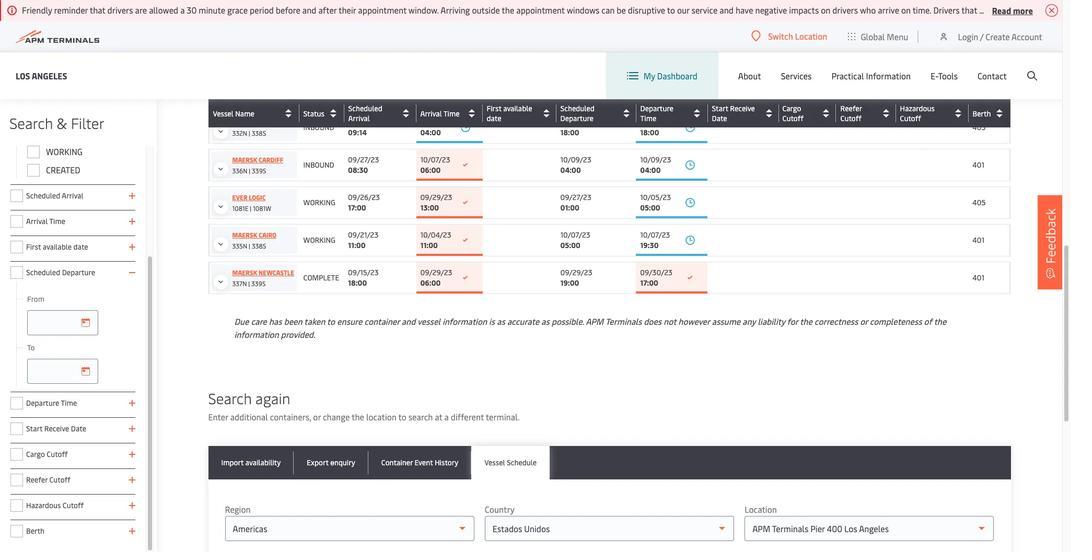 Task type: vqa. For each thing, say whether or not it's contained in the screenshot.
the reliable
no



Task type: describe. For each thing, give the bounding box(es) containing it.
start inside start receive date
[[712, 104, 729, 113]]

0 horizontal spatial scheduled departure
[[26, 268, 95, 278]]

18:00 inside 09/15/23 18:00
[[348, 278, 367, 288]]

0 horizontal spatial start
[[26, 424, 43, 434]]

tools
[[939, 70, 958, 82]]

terminal.
[[486, 411, 520, 423]]

0 horizontal spatial and
[[303, 4, 317, 16]]

e-tools
[[931, 70, 958, 82]]

apm
[[586, 316, 604, 327]]

09/15/23
[[348, 268, 379, 278]]

maersk inside "maersk antares 336n | 340s"
[[232, 5, 257, 14]]

335n
[[232, 242, 247, 250]]

export
[[307, 458, 329, 468]]

0 vertical spatial a
[[180, 4, 185, 16]]

logic
[[249, 193, 266, 202]]

1 10/09/23 18:00 from the left
[[561, 117, 592, 138]]

arrival time button
[[421, 105, 480, 122]]

containers,
[[270, 411, 311, 423]]

340s for working
[[252, 16, 267, 25]]

10/07/23 04:00
[[421, 117, 451, 138]]

2 09:00 from the left
[[421, 52, 441, 62]]

1 as from the left
[[497, 316, 505, 327]]

336n for maersk cardiff 336n | 339s
[[232, 167, 248, 175]]

vessel for vessel schedule
[[485, 458, 505, 468]]

global
[[861, 31, 885, 42]]

1 vertical spatial receive
[[44, 424, 69, 434]]

334n
[[232, 54, 248, 62]]

1081w
[[253, 204, 272, 213]]

13:00
[[421, 203, 439, 213]]

2 on from the left
[[902, 4, 911, 16]]

10/04/23 11:00
[[421, 230, 452, 250]]

import availability
[[221, 458, 281, 468]]

0 vertical spatial departure time
[[641, 104, 674, 123]]

1 10/09/23 04:00 from the left
[[561, 155, 592, 175]]

date inside button
[[487, 113, 502, 123]]

close alert image
[[1046, 4, 1059, 17]]

search for search again enter additional containers, or change the location to search at a different terminal.
[[208, 388, 252, 408]]

09/27/23 09:14
[[348, 117, 379, 138]]

available inside button
[[504, 104, 533, 113]]

06:00 for 09/29/23 06:00
[[421, 278, 441, 288]]

10/07/23 for 04:00
[[421, 117, 451, 127]]

container event history
[[382, 458, 459, 468]]

0 vertical spatial scheduled arrival
[[348, 104, 383, 123]]

vessel name
[[213, 108, 255, 118]]

1 vertical spatial hazardous
[[26, 501, 61, 511]]

10/17/23
[[641, 79, 669, 89]]

18:00 inside 10/02/23 18:00
[[348, 15, 367, 25]]

departure inside departure time button
[[641, 104, 674, 113]]

is
[[489, 316, 495, 327]]

complete
[[304, 273, 339, 283]]

seattle express 334n | 340s
[[232, 43, 285, 62]]

1 vertical spatial information
[[235, 329, 279, 340]]

start receive date button
[[712, 104, 777, 123]]

1 vertical spatial cargo
[[26, 450, 45, 460]]

0 vertical spatial scheduled departure
[[561, 104, 595, 123]]

| inside "button"
[[249, 92, 250, 100]]

due
[[235, 316, 249, 327]]

after
[[319, 4, 337, 16]]

date inside start receive date
[[712, 113, 728, 123]]

at
[[435, 411, 443, 423]]

first inside first available date
[[487, 104, 502, 113]]

windows
[[567, 4, 600, 16]]

332n
[[232, 129, 247, 138]]

can
[[602, 4, 615, 16]]

401 for 10/09/23
[[973, 160, 985, 170]]

jervis
[[245, 118, 265, 127]]

read
[[993, 4, 1012, 16]]

working for 09/21/23
[[304, 235, 336, 245]]

339s inside "button"
[[252, 92, 266, 100]]

From text field
[[27, 311, 98, 336]]

09/15/23 18:00
[[348, 268, 379, 288]]

due care has been taken to ensure container and vessel information is as accurate as possible. apm terminals does not however assume any liability for the correctness or completeness of the information provided.
[[235, 316, 947, 340]]

2 appointment from the left
[[517, 4, 565, 16]]

global menu button
[[838, 21, 919, 52]]

time.
[[913, 4, 932, 16]]

availability
[[246, 458, 281, 468]]

switch location button
[[752, 30, 828, 42]]

0 horizontal spatial arrival time
[[26, 216, 65, 226]]

405
[[973, 198, 986, 208]]

0 vertical spatial hazardous cutoff
[[901, 104, 935, 123]]

2 10/09/23 04:00 from the left
[[641, 155, 672, 175]]

1 on from the left
[[821, 4, 831, 16]]

09/29/23 06:00
[[421, 268, 453, 288]]

express
[[259, 43, 285, 51]]

services button
[[782, 52, 812, 99]]

export еnquiry
[[307, 458, 355, 468]]

arrival down created
[[62, 191, 83, 201]]

01:00
[[561, 203, 580, 213]]

1 vertical spatial date
[[74, 242, 88, 252]]

1 outside from the left
[[472, 4, 500, 16]]

my
[[644, 70, 656, 82]]

and inside due care has been taken to ensure container and vessel information is as accurate as possible. apm terminals does not however assume any liability for the correctness or completeness of the information provided.
[[402, 316, 416, 327]]

dashboard
[[658, 70, 698, 82]]

1 vertical spatial first available date
[[26, 242, 88, 252]]

09/29/23 for 06:00
[[421, 268, 453, 278]]

scheduled inside scheduled arrival button
[[348, 104, 383, 113]]

1 vertical spatial cargo cutoff
[[26, 450, 68, 460]]

accurate
[[508, 316, 540, 327]]

to inside due care has been taken to ensure container and vessel information is as accurate as possible. apm terminals does not however assume any liability for the correctness or completeness of the information provided.
[[327, 316, 335, 327]]

2 09/28/23 from the left
[[421, 42, 453, 52]]

2 horizontal spatial and
[[720, 4, 734, 16]]

import availability button
[[208, 447, 294, 480]]

menu
[[887, 31, 909, 42]]

maersk antares 336n | 340s
[[232, 5, 286, 25]]

maersk cardiff 336n | 339s
[[232, 156, 284, 175]]

friendly
[[22, 4, 52, 16]]

337n
[[232, 280, 247, 288]]

/
[[981, 31, 984, 42]]

ever
[[232, 193, 248, 202]]

tab list containing import availability
[[208, 447, 1011, 480]]

global menu
[[861, 31, 909, 42]]

2 horizontal spatial to
[[668, 4, 676, 16]]

04:00 up 09/27/23 01:00
[[561, 165, 581, 175]]

location
[[366, 411, 397, 423]]

10/07/23 19:30
[[641, 230, 671, 250]]

contact
[[978, 70, 1008, 82]]

04:00 inside 10/17/23 04:00
[[641, 90, 661, 100]]

3 401 from the top
[[973, 273, 985, 283]]

0 vertical spatial reefer cutoff
[[841, 104, 862, 123]]

| for jervis
[[249, 129, 250, 138]]

disruptive
[[628, 4, 666, 16]]

04:00 inside 10/07/23 04:00
[[421, 128, 441, 138]]

status
[[304, 108, 325, 118]]

19:00
[[561, 278, 580, 288]]

1 09/28/23 from the left
[[348, 42, 380, 52]]

0 horizontal spatial reefer cutoff
[[26, 475, 70, 485]]

09/29/23 for 19:00
[[561, 268, 593, 278]]

05:00 for 10/07/23 05:00
[[561, 241, 581, 250]]

contact button
[[978, 52, 1008, 99]]

1 vertical spatial berth
[[26, 527, 45, 536]]

any
[[743, 316, 756, 327]]

our
[[678, 4, 690, 16]]

339s for inbound
[[252, 167, 266, 175]]

1 appointment from the left
[[358, 4, 407, 16]]

import
[[221, 458, 244, 468]]

hazardous inside button
[[901, 104, 935, 113]]

hazardous cutoff button
[[901, 104, 967, 123]]

| for logic
[[250, 204, 252, 213]]

scheduled arrival button
[[348, 104, 414, 123]]

1 arrive from the left
[[879, 4, 900, 16]]

search again enter additional containers, or change the location to search at a different terminal.
[[208, 388, 520, 423]]

berth inside button
[[973, 108, 992, 118]]

taken
[[304, 316, 325, 327]]

to inside search again enter additional containers, or change the location to search at a different terminal.
[[399, 411, 407, 423]]

completeness
[[870, 316, 923, 327]]

time inside "departure time"
[[641, 113, 657, 123]]

does
[[644, 316, 662, 327]]

however
[[679, 316, 710, 327]]

grace
[[227, 4, 248, 16]]

switch
[[769, 30, 794, 42]]

09/27/23 08:30
[[348, 155, 379, 175]]

2 that from the left
[[962, 4, 978, 16]]

339s for complete
[[252, 280, 266, 288]]

1 vertical spatial first
[[26, 242, 41, 252]]

| for antares
[[249, 16, 251, 25]]

0 horizontal spatial reefer
[[26, 475, 48, 485]]

0 horizontal spatial hazardous cutoff
[[26, 501, 84, 511]]

| for newcastle
[[249, 280, 250, 288]]

practical information
[[832, 70, 911, 82]]

receive inside start receive date
[[731, 104, 756, 113]]

first available date button
[[487, 104, 554, 123]]

arrival down 15:00
[[421, 108, 442, 118]]

1 vertical spatial location
[[745, 504, 777, 516]]

filter
[[71, 113, 105, 133]]

create
[[986, 31, 1010, 42]]

1 09/28/23 09:00 from the left
[[348, 42, 380, 62]]

1 horizontal spatial first available date
[[487, 104, 533, 123]]



Task type: locate. For each thing, give the bounding box(es) containing it.
0 horizontal spatial 09/28/23 09:00
[[348, 42, 380, 62]]

1 vertical spatial 06:00
[[421, 278, 441, 288]]

working
[[304, 9, 336, 19], [46, 146, 83, 157], [304, 198, 336, 208], [304, 235, 336, 245]]

338s for inbound
[[252, 129, 266, 138]]

09/28/23
[[348, 42, 380, 52], [421, 42, 453, 52]]

09/27/23 for 09:14
[[348, 117, 379, 127]]

a inside search again enter additional containers, or change the location to search at a different terminal.
[[445, 411, 449, 423]]

09/27/23 up the 01:00
[[561, 192, 592, 202]]

berth
[[973, 108, 992, 118], [26, 527, 45, 536]]

search up the "working" option at the left top of the page
[[9, 113, 53, 133]]

maersk inside maersk cardiff 336n | 339s
[[232, 156, 257, 164]]

1 drivers from the left
[[107, 4, 133, 16]]

04:00 down the 10/17/23 at the top right
[[641, 90, 661, 100]]

1 vertical spatial a
[[445, 411, 449, 423]]

338s down cairo at the left top of the page
[[252, 242, 266, 250]]

that right drivers
[[962, 4, 978, 16]]

10/09/23 04:00 up 09/27/23 01:00
[[561, 155, 592, 175]]

0 horizontal spatial as
[[497, 316, 505, 327]]

drivers left are
[[107, 4, 133, 16]]

05:00 down "10/11/23"
[[641, 15, 661, 25]]

06:00 up 09/29/23 13:00 at the top left of page
[[421, 165, 441, 175]]

maersk for inbound
[[232, 156, 257, 164]]

appointment left the window.
[[358, 4, 407, 16]]

los angeles
[[16, 70, 67, 81]]

vessel schedule
[[485, 458, 537, 468]]

| for cairo
[[249, 242, 250, 250]]

1 vertical spatial start
[[26, 424, 43, 434]]

history
[[435, 458, 459, 468]]

06:00 for 10/07/23 06:00
[[421, 165, 441, 175]]

to
[[668, 4, 676, 16], [327, 316, 335, 327], [399, 411, 407, 423]]

1 vertical spatial 401
[[973, 235, 985, 245]]

08:30
[[348, 165, 368, 175]]

0 horizontal spatial outside
[[472, 4, 500, 16]]

for
[[788, 316, 799, 327]]

vessel left name
[[213, 108, 234, 118]]

time inside button
[[444, 108, 460, 118]]

working right before
[[304, 9, 336, 19]]

from
[[27, 294, 44, 304]]

vessel inside tab list
[[485, 458, 505, 468]]

338s for working
[[252, 242, 266, 250]]

drivers left who
[[833, 4, 859, 16]]

4 maersk from the top
[[232, 269, 257, 277]]

los angeles link
[[16, 69, 67, 82]]

17:00 inside 09/30/23 17:00
[[641, 278, 659, 288]]

0 vertical spatial berth
[[973, 108, 992, 118]]

arrive right who
[[879, 4, 900, 16]]

inbound for 09:00
[[304, 47, 334, 57]]

17:00 down the 09/30/23
[[641, 278, 659, 288]]

05:00 inside 10/05/23 05:00
[[641, 203, 661, 213]]

search
[[409, 411, 433, 423]]

10/03/23 for 07:00
[[421, 4, 451, 14]]

0 vertical spatial cargo cutoff
[[783, 104, 804, 123]]

scheduled arrival down created
[[26, 191, 83, 201]]

maersk for complete
[[232, 269, 257, 277]]

336n for maersk antares 336n | 340s
[[232, 16, 248, 25]]

has
[[269, 316, 282, 327]]

login / create account link
[[939, 21, 1043, 52]]

0 horizontal spatial arrive
[[879, 4, 900, 16]]

18:00
[[348, 15, 367, 25], [561, 128, 580, 138], [641, 128, 660, 138], [348, 278, 367, 288]]

05:00 for 10/05/23 05:00
[[641, 203, 661, 213]]

10/03/23 for 02:00
[[561, 4, 591, 14]]

to left the "our"
[[668, 4, 676, 16]]

reminder
[[54, 4, 88, 16]]

0 horizontal spatial 11:00
[[348, 241, 366, 250]]

0 horizontal spatial departure time
[[26, 398, 77, 408]]

339s down cardiff
[[252, 167, 266, 175]]

working up "complete"
[[304, 235, 336, 245]]

ever logic 1081e | 1081w
[[232, 193, 272, 213]]

06:00 inside 09/29/23 06:00
[[421, 278, 441, 288]]

| right '337n'
[[249, 280, 250, 288]]

340s down express
[[252, 54, 267, 62]]

departure time down 10/17/23 04:00
[[641, 104, 674, 123]]

arrival time inside button
[[421, 108, 460, 118]]

09/27/23
[[348, 117, 379, 127], [348, 155, 379, 165], [561, 192, 592, 202]]

2 vertical spatial 401
[[973, 273, 985, 283]]

10/03/23 up 02:00
[[561, 4, 591, 14]]

| down the period
[[249, 16, 251, 25]]

2 10/09/23 18:00 from the left
[[641, 117, 672, 138]]

0 horizontal spatial appointment
[[358, 4, 407, 16]]

&
[[57, 113, 67, 133]]

333n
[[232, 92, 247, 100]]

2 340s from the top
[[252, 54, 267, 62]]

vessel for vessel name
[[213, 108, 234, 118]]

| inside seattle express 334n | 340s
[[249, 54, 251, 62]]

search inside search again enter additional containers, or change the location to search at a different terminal.
[[208, 388, 252, 408]]

336n inside "maersk antares 336n | 340s"
[[232, 16, 248, 25]]

appo
[[1053, 4, 1071, 16]]

| for cardiff
[[249, 167, 251, 175]]

a left "30"
[[180, 4, 185, 16]]

11:00 inside 10/04/23 11:00
[[421, 241, 438, 250]]

1 vertical spatial 340s
[[252, 54, 267, 62]]

1 horizontal spatial 10/09/23 18:00
[[641, 117, 672, 138]]

1 vertical spatial hazardous cutoff
[[26, 501, 84, 511]]

09/29/23 for 13:00
[[421, 192, 453, 202]]

2 06:00 from the top
[[421, 278, 441, 288]]

11:00 inside 09/21/23 11:00
[[348, 241, 366, 250]]

0 vertical spatial 401
[[973, 160, 985, 170]]

information
[[443, 316, 487, 327], [235, 329, 279, 340]]

arrival inside the scheduled arrival
[[348, 113, 370, 123]]

maersk left cardiff
[[232, 156, 257, 164]]

drivers
[[107, 4, 133, 16], [833, 4, 859, 16]]

arrive up 'login / create account' link
[[980, 4, 1001, 16]]

1 340s from the top
[[252, 16, 267, 25]]

09/28/23 09:00 down 07:00
[[421, 42, 453, 62]]

possible.
[[552, 316, 584, 327]]

0 horizontal spatial a
[[180, 4, 185, 16]]

are
[[135, 4, 147, 16]]

1081e
[[232, 204, 249, 213]]

date
[[487, 113, 502, 123], [74, 242, 88, 252]]

event
[[415, 458, 433, 468]]

as right accurate
[[542, 316, 550, 327]]

that
[[90, 4, 105, 16], [962, 4, 978, 16]]

inbound down status button
[[304, 122, 334, 132]]

their right after
[[339, 4, 356, 16]]

1 horizontal spatial to
[[399, 411, 407, 423]]

inbound left 08:30
[[304, 160, 334, 170]]

switch location
[[769, 30, 828, 42]]

and left have
[[720, 4, 734, 16]]

1 vertical spatial available
[[43, 242, 72, 252]]

2 maersk from the top
[[232, 156, 257, 164]]

outside right arriving at left top
[[472, 4, 500, 16]]

container event history button
[[368, 447, 472, 480]]

login
[[959, 31, 979, 42]]

cargo inside cargo cutoff
[[783, 104, 802, 113]]

0 horizontal spatial on
[[821, 4, 831, 16]]

10/07/23 down the 01:00
[[561, 230, 591, 240]]

10/11/23
[[641, 4, 668, 14]]

login / create account
[[959, 31, 1043, 42]]

1 vertical spatial 338s
[[252, 242, 266, 250]]

1 vertical spatial 339s
[[252, 167, 266, 175]]

0 horizontal spatial first
[[26, 242, 41, 252]]

0 horizontal spatial location
[[745, 504, 777, 516]]

to
[[27, 343, 35, 353]]

angeles
[[32, 70, 67, 81]]

| inside maersk newcastle 337n | 339s
[[249, 280, 250, 288]]

09/29/23 down 10/04/23 11:00 at top
[[421, 268, 453, 278]]

| right 332n
[[249, 129, 250, 138]]

1 horizontal spatial scheduled departure
[[561, 104, 595, 123]]

2 401 from the top
[[973, 235, 985, 245]]

berth button
[[973, 105, 1008, 122]]

| right 333n
[[249, 92, 250, 100]]

338s down the 'jervis'
[[252, 129, 266, 138]]

18:00 down scheduled departure button
[[561, 128, 580, 138]]

| for express
[[249, 54, 251, 62]]

09/29/23
[[421, 192, 453, 202], [421, 268, 453, 278], [561, 268, 593, 278]]

of
[[925, 316, 933, 327]]

or right correctness
[[861, 316, 868, 327]]

on right impacts at the top right of the page
[[821, 4, 831, 16]]

| inside cap jervis 332n | 338s
[[249, 129, 250, 138]]

0 horizontal spatial 10/09/23 18:00
[[561, 117, 592, 138]]

1 11:00 from the left
[[348, 241, 366, 250]]

region
[[225, 504, 251, 516]]

1 horizontal spatial hazardous
[[901, 104, 935, 113]]

0 vertical spatial start receive date
[[712, 104, 756, 123]]

1 horizontal spatial arrival time
[[421, 108, 460, 118]]

339s inside maersk newcastle 337n | 339s
[[252, 280, 266, 288]]

scheduled inside scheduled departure button
[[561, 104, 595, 113]]

| right the 334n
[[249, 54, 251, 62]]

339s inside maersk cardiff 336n | 339s
[[252, 167, 266, 175]]

1 horizontal spatial start receive date
[[712, 104, 756, 123]]

09/21/23
[[348, 230, 379, 240]]

working up created
[[46, 146, 83, 157]]

336n up ever
[[232, 167, 248, 175]]

or inside due care has been taken to ensure container and vessel information is as accurate as possible. apm terminals does not however assume any liability for the correctness or completeness of the information provided.
[[861, 316, 868, 327]]

09:00 down 07:00
[[421, 52, 441, 62]]

None checkbox
[[10, 190, 23, 202], [10, 215, 23, 228], [10, 267, 23, 279], [10, 474, 23, 487], [10, 190, 23, 202], [10, 215, 23, 228], [10, 267, 23, 279], [10, 474, 23, 487]]

0 vertical spatial first available date
[[487, 104, 533, 123]]

2 10/03/23 from the left
[[561, 4, 591, 14]]

1 horizontal spatial appointment
[[517, 4, 565, 16]]

| inside 'ever logic 1081e | 1081w'
[[250, 204, 252, 213]]

arrival time
[[421, 108, 460, 118], [26, 216, 65, 226]]

departure time down to text field
[[26, 398, 77, 408]]

| inside maersk cardiff 336n | 339s
[[249, 167, 251, 175]]

search for search & filter
[[9, 113, 53, 133]]

cardiff
[[259, 156, 284, 164]]

maersk for working
[[232, 231, 257, 239]]

0 vertical spatial cargo
[[783, 104, 802, 113]]

2 as from the left
[[542, 316, 550, 327]]

16:15
[[348, 90, 365, 100]]

1 their from the left
[[339, 4, 356, 16]]

scheduled arrival down "16:15"
[[348, 104, 383, 123]]

09/28/23 09:00 down 10/02/23 18:00
[[348, 42, 380, 62]]

arrival down created checkbox
[[26, 216, 48, 226]]

10/07/23 down 15:00
[[421, 117, 451, 127]]

newcastle
[[259, 269, 294, 277]]

11:00 for 10/04/23 11:00
[[421, 241, 438, 250]]

1 horizontal spatial and
[[402, 316, 416, 327]]

05:00 inside 10/11/23 05:00
[[641, 15, 661, 25]]

0 horizontal spatial that
[[90, 4, 105, 16]]

2 vertical spatial to
[[399, 411, 407, 423]]

17:00 for 09/30/23 17:00
[[641, 278, 659, 288]]

maersk up 335n
[[232, 231, 257, 239]]

maersk inside maersk cairo 335n | 338s
[[232, 231, 257, 239]]

maersk up '337n'
[[232, 269, 257, 277]]

340s down the period
[[252, 16, 267, 25]]

1 horizontal spatial or
[[861, 316, 868, 327]]

or inside search again enter additional containers, or change the location to search at a different terminal.
[[313, 411, 321, 423]]

that right reminder
[[90, 4, 105, 16]]

10/02/23
[[348, 4, 379, 14]]

hazardous
[[901, 104, 935, 113], [26, 501, 61, 511]]

10/07/23 for 05:00
[[561, 230, 591, 240]]

10/07/23 for 06:00
[[421, 155, 451, 165]]

information left is
[[443, 316, 487, 327]]

1 vertical spatial search
[[208, 388, 252, 408]]

| inside maersk cairo 335n | 338s
[[249, 242, 250, 250]]

None checkbox
[[10, 241, 23, 254], [10, 397, 23, 410], [10, 423, 23, 436], [10, 449, 23, 461], [10, 500, 23, 512], [10, 525, 23, 538], [10, 241, 23, 254], [10, 397, 23, 410], [10, 423, 23, 436], [10, 449, 23, 461], [10, 500, 23, 512], [10, 525, 23, 538]]

1 horizontal spatial 10/09/23 04:00
[[641, 155, 672, 175]]

1 that from the left
[[90, 4, 105, 16]]

1 vertical spatial 17:00
[[641, 278, 659, 288]]

09/29/23 up '13:00'
[[421, 192, 453, 202]]

scheduled arrival
[[348, 104, 383, 123], [26, 191, 83, 201]]

11:00 for 09/21/23 11:00
[[348, 241, 366, 250]]

1 horizontal spatial receive
[[731, 104, 756, 113]]

2 arrive from the left
[[980, 4, 1001, 16]]

| inside "maersk antares 336n | 340s"
[[249, 16, 251, 25]]

338s inside maersk cairo 335n | 338s
[[252, 242, 266, 250]]

and left vessel
[[402, 316, 416, 327]]

working for 09/26/23
[[304, 198, 336, 208]]

arrival up 09:14
[[348, 113, 370, 123]]

1 horizontal spatial date
[[712, 113, 728, 123]]

1 horizontal spatial available
[[504, 104, 533, 113]]

inbound for 08:30
[[304, 160, 334, 170]]

tab list
[[208, 447, 1011, 480]]

18:00 down departure time button
[[641, 128, 660, 138]]

1 horizontal spatial search
[[208, 388, 252, 408]]

06:00 up vessel
[[421, 278, 441, 288]]

340s inside seattle express 334n | 340s
[[252, 54, 267, 62]]

1 horizontal spatial arrive
[[980, 4, 1001, 16]]

09/28/23 down 07:00
[[421, 42, 453, 52]]

09/27/23 for 08:30
[[348, 155, 379, 165]]

0 horizontal spatial search
[[9, 113, 53, 133]]

2 11:00 from the left
[[421, 241, 438, 250]]

WORKING checkbox
[[27, 146, 40, 158]]

06:00 inside '10/07/23 06:00'
[[421, 165, 441, 175]]

departure inside "scheduled departure"
[[561, 113, 594, 123]]

1 vertical spatial date
[[71, 424, 86, 434]]

401 for 10/07/23
[[973, 235, 985, 245]]

10/07/23 up 19:30
[[641, 230, 671, 240]]

09/29/23 19:00
[[561, 268, 593, 288]]

338s inside cap jervis 332n | 338s
[[252, 129, 266, 138]]

17:00 for 09/26/23 17:00
[[348, 203, 366, 213]]

05:00 inside the 10/07/23 05:00
[[561, 241, 581, 250]]

arrive
[[879, 4, 900, 16], [980, 4, 1001, 16]]

impacts
[[790, 4, 819, 16]]

0 horizontal spatial their
[[339, 4, 356, 16]]

11:00 down 09/21/23
[[348, 241, 366, 250]]

3 inbound from the top
[[304, 160, 334, 170]]

0 horizontal spatial 09/28/23
[[348, 42, 380, 52]]

еnquiry
[[331, 458, 355, 468]]

search
[[9, 113, 53, 133], [208, 388, 252, 408]]

2 09/28/23 09:00 from the left
[[421, 42, 453, 62]]

0 horizontal spatial available
[[43, 242, 72, 252]]

1 vertical spatial scheduled arrival
[[26, 191, 83, 201]]

| up logic
[[249, 167, 251, 175]]

05:00 down 10/05/23 in the right of the page
[[641, 203, 661, 213]]

339s up vessel name button
[[252, 92, 266, 100]]

0 horizontal spatial to
[[327, 316, 335, 327]]

schedule
[[507, 458, 537, 468]]

05:00 up 09/29/23 19:00
[[561, 241, 581, 250]]

e-
[[931, 70, 939, 82]]

their left "appo"
[[1033, 4, 1051, 16]]

17:00
[[348, 203, 366, 213], [641, 278, 659, 288]]

and left after
[[303, 4, 317, 16]]

404
[[973, 9, 987, 19]]

1 horizontal spatial information
[[443, 316, 487, 327]]

1 06:00 from the top
[[421, 165, 441, 175]]

a right at
[[445, 411, 449, 423]]

04:00 down arrival time button
[[421, 128, 441, 138]]

2 336n from the top
[[232, 167, 248, 175]]

vessel
[[418, 316, 441, 327]]

the inside search again enter additional containers, or change the location to search at a different terminal.
[[352, 411, 364, 423]]

appointment
[[358, 4, 407, 16], [517, 4, 565, 16]]

1 10/03/23 from the left
[[421, 4, 451, 14]]

terminals
[[606, 316, 642, 327]]

1 vertical spatial departure time
[[26, 398, 77, 408]]

1 horizontal spatial date
[[487, 113, 502, 123]]

reefer inside button
[[841, 104, 862, 113]]

09:00 up "16:15"
[[348, 52, 369, 62]]

container
[[365, 316, 400, 327]]

336n down grace
[[232, 16, 248, 25]]

0 vertical spatial reefer
[[841, 104, 862, 113]]

CREATED checkbox
[[27, 164, 40, 177]]

0 vertical spatial search
[[9, 113, 53, 133]]

maersk inside maersk newcastle 337n | 339s
[[232, 269, 257, 277]]

1 vertical spatial inbound
[[304, 122, 334, 132]]

09/26/23 17:00
[[348, 192, 380, 213]]

1 338s from the top
[[252, 129, 266, 138]]

0 horizontal spatial date
[[71, 424, 86, 434]]

0 horizontal spatial receive
[[44, 424, 69, 434]]

maersk left antares
[[232, 5, 257, 14]]

To text field
[[27, 359, 98, 384]]

1 maersk from the top
[[232, 5, 257, 14]]

04:00 up scheduled departure button
[[561, 90, 581, 100]]

1 horizontal spatial 09/28/23
[[421, 42, 453, 52]]

1 inbound from the top
[[304, 47, 334, 57]]

1 vertical spatial vessel
[[485, 458, 505, 468]]

1 09:00 from the left
[[348, 52, 369, 62]]

vessel left schedule
[[485, 458, 505, 468]]

09/27/23 up 09:14
[[348, 117, 379, 127]]

0 vertical spatial vessel
[[213, 108, 234, 118]]

2 inbound from the top
[[304, 122, 334, 132]]

0 vertical spatial date
[[712, 113, 728, 123]]

1 401 from the top
[[973, 160, 985, 170]]

seattle
[[232, 43, 258, 51]]

0 vertical spatial to
[[668, 4, 676, 16]]

2 their from the left
[[1033, 4, 1051, 16]]

name
[[235, 108, 255, 118]]

0 vertical spatial 336n
[[232, 16, 248, 25]]

0 vertical spatial hazardous
[[901, 104, 935, 113]]

2 drivers from the left
[[833, 4, 859, 16]]

0 vertical spatial inbound
[[304, 47, 334, 57]]

2 vertical spatial 09/27/23
[[561, 192, 592, 202]]

the
[[502, 4, 515, 16], [800, 316, 813, 327], [935, 316, 947, 327], [352, 411, 364, 423]]

340s for inbound
[[252, 54, 267, 62]]

0 vertical spatial 338s
[[252, 129, 266, 138]]

1 horizontal spatial 09/28/23 09:00
[[421, 42, 453, 62]]

401
[[973, 160, 985, 170], [973, 235, 985, 245], [973, 273, 985, 283]]

1 horizontal spatial reefer cutoff
[[841, 104, 862, 123]]

09/29/23 up 19:00 in the right bottom of the page
[[561, 268, 593, 278]]

location
[[796, 30, 828, 42], [745, 504, 777, 516]]

0 horizontal spatial or
[[313, 411, 321, 423]]

11:00
[[348, 241, 366, 250], [421, 241, 438, 250]]

10/03/23 07:00
[[421, 4, 451, 25]]

0 horizontal spatial 10/09/23 04:00
[[561, 155, 592, 175]]

11:00 down 10/04/23
[[421, 241, 438, 250]]

| right 335n
[[249, 242, 250, 250]]

outside up account
[[1003, 4, 1031, 16]]

1 336n from the top
[[232, 16, 248, 25]]

ensure
[[337, 316, 363, 327]]

10/07/23 down 10/07/23 04:00
[[421, 155, 451, 165]]

0 vertical spatial 09/27/23
[[348, 117, 379, 127]]

1 vertical spatial reefer cutoff
[[26, 475, 70, 485]]

09/28/23 down 10/02/23 18:00
[[348, 42, 380, 52]]

information down "care"
[[235, 329, 279, 340]]

scheduled departure
[[561, 104, 595, 123], [26, 268, 95, 278]]

negative
[[756, 4, 788, 16]]

2 338s from the top
[[252, 242, 266, 250]]

1 vertical spatial to
[[327, 316, 335, 327]]

10/03/23 02:00
[[561, 4, 591, 25]]

340s inside "maersk antares 336n | 340s"
[[252, 16, 267, 25]]

working left 09/26/23 17:00
[[304, 198, 336, 208]]

17:00 inside 09/26/23 17:00
[[348, 203, 366, 213]]

inbound for 09:14
[[304, 122, 334, 132]]

10/03/23 up 07:00
[[421, 4, 451, 14]]

09/27/23 up 08:30
[[348, 155, 379, 165]]

2 outside from the left
[[1003, 4, 1031, 16]]

1 horizontal spatial 11:00
[[421, 241, 438, 250]]

| right 1081e on the top of the page
[[250, 204, 252, 213]]

17:00 down 09/26/23
[[348, 203, 366, 213]]

working for 10/02/23
[[304, 9, 336, 19]]

1 horizontal spatial location
[[796, 30, 828, 42]]

05:00 for 10/11/23 05:00
[[641, 15, 661, 25]]

read more button
[[993, 4, 1034, 17]]

who
[[861, 4, 876, 16]]

0 horizontal spatial 10/03/23
[[421, 4, 451, 14]]

10/02/23 18:00
[[348, 4, 379, 25]]

04:00 up 10/05/23 in the right of the page
[[641, 165, 661, 175]]

1 horizontal spatial as
[[542, 316, 550, 327]]

0 horizontal spatial drivers
[[107, 4, 133, 16]]

10/07/23 for 19:30
[[641, 230, 671, 240]]

336n inside maersk cardiff 336n | 339s
[[232, 167, 248, 175]]

to right 'taken'
[[327, 316, 335, 327]]

0 vertical spatial location
[[796, 30, 828, 42]]

my dashboard button
[[627, 52, 698, 99]]

start receive date
[[712, 104, 756, 123], [26, 424, 86, 434]]

09/27/23 for 01:00
[[561, 192, 592, 202]]

0 horizontal spatial date
[[74, 242, 88, 252]]

1 vertical spatial reefer
[[26, 475, 48, 485]]

3 maersk from the top
[[232, 231, 257, 239]]

container
[[382, 458, 413, 468]]

practical
[[832, 70, 865, 82]]

account
[[1012, 31, 1043, 42]]

1 horizontal spatial first
[[487, 104, 502, 113]]

to left the search
[[399, 411, 407, 423]]

as right is
[[497, 316, 505, 327]]

09/30/23
[[641, 268, 673, 278]]

339s right '337n'
[[252, 280, 266, 288]]

inbound down after
[[304, 47, 334, 57]]

18:00 down 10/02/23
[[348, 15, 367, 25]]

1 vertical spatial start receive date
[[26, 424, 86, 434]]

18:00 down 09/15/23
[[348, 278, 367, 288]]



